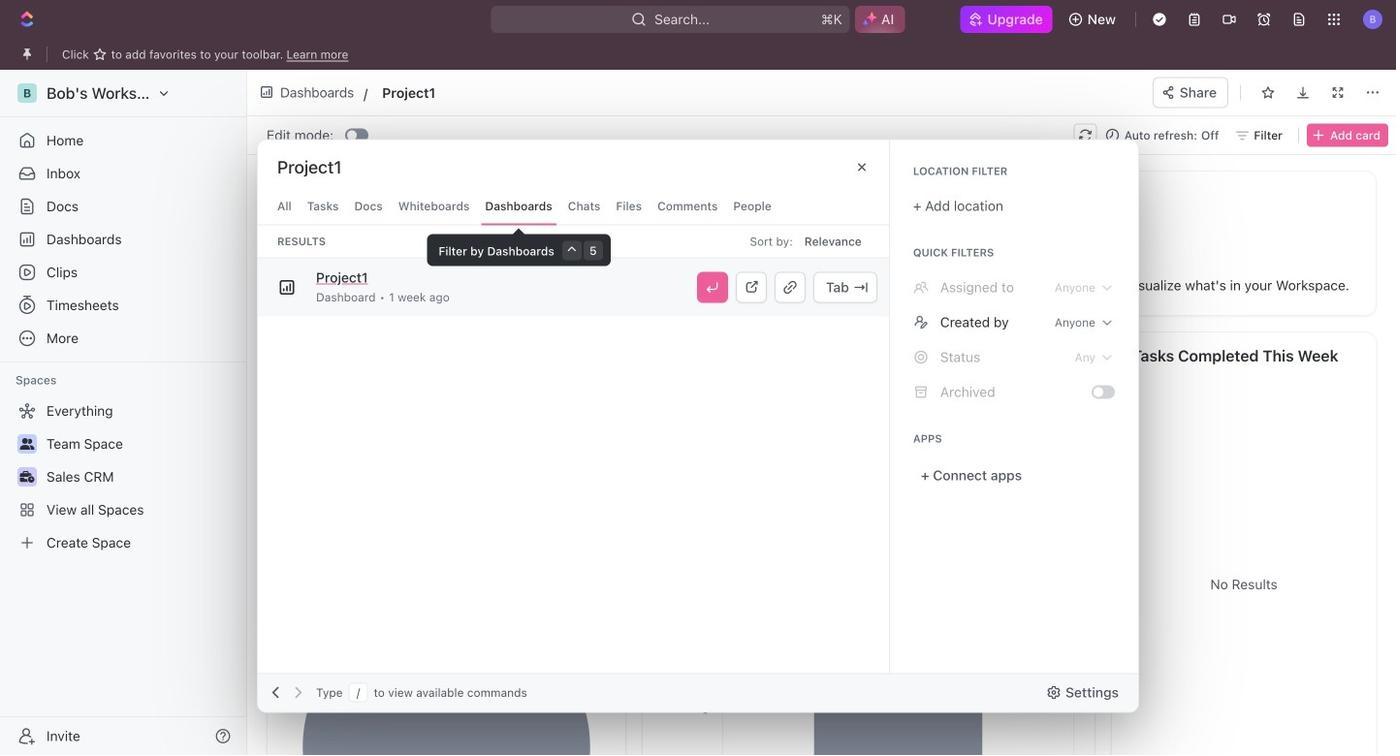 Task type: describe. For each thing, give the bounding box(es) containing it.
1 qdq9q image from the top
[[913, 280, 929, 295]]

tree inside the sidebar 'navigation'
[[8, 396, 239, 559]]

sidebar navigation
[[0, 70, 247, 756]]

Search or run a command… text field
[[277, 156, 423, 179]]

qdq9q image
[[913, 350, 929, 365]]



Task type: vqa. For each thing, say whether or not it's contained in the screenshot.
1st QDQ9Q icon from the top
yes



Task type: locate. For each thing, give the bounding box(es) containing it.
qdq9q image
[[913, 280, 929, 295], [913, 315, 929, 330]]

2 qdq9q image from the top
[[913, 315, 929, 330]]

0 vertical spatial qdq9q image
[[913, 280, 929, 295]]

tree
[[8, 396, 239, 559]]

e83zz image
[[913, 385, 929, 400]]

1 vertical spatial qdq9q image
[[913, 315, 929, 330]]

None text field
[[382, 81, 689, 105]]



